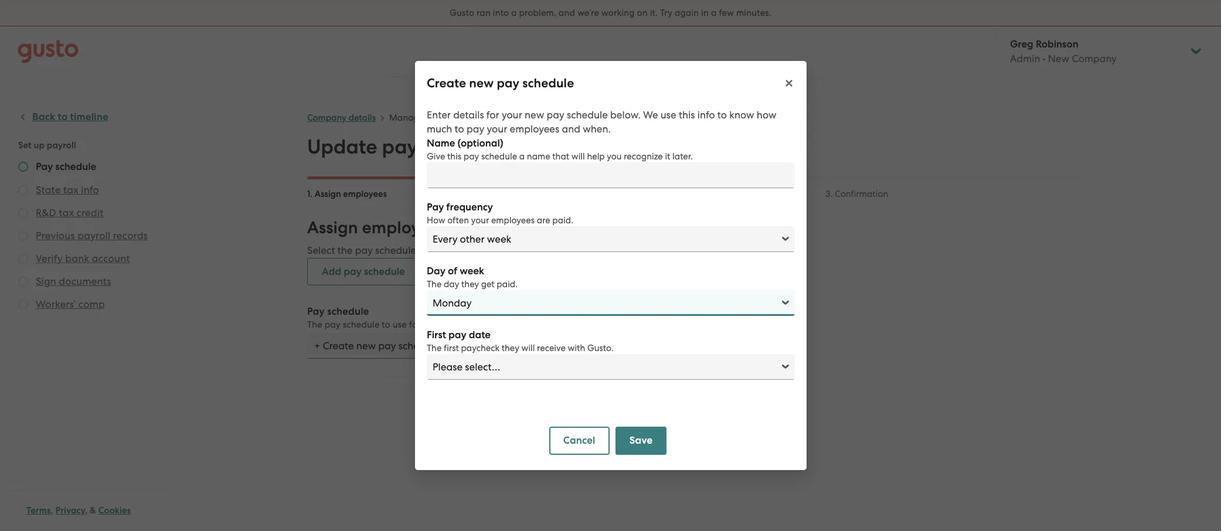 Task type: locate. For each thing, give the bounding box(es) containing it.
later.
[[672, 151, 693, 162]]

employees left are
[[491, 215, 534, 226]]

and inside enter details for your new pay schedule below. we use this info to know how much to pay your employees and when.
[[562, 123, 580, 135]]

details inside enter details for your new pay schedule below. we use this info to know how much to pay your employees and when.
[[453, 109, 484, 121]]

schedules down manage pay schedules
[[423, 135, 513, 159]]

0 horizontal spatial paid.
[[496, 279, 517, 290]]

enter
[[427, 109, 451, 121]]

1 vertical spatial and
[[562, 123, 580, 135]]

0 vertical spatial for
[[486, 109, 499, 121]]

employees inside 'pay frequency how often your employees are paid.'
[[491, 215, 534, 226]]

dialog main content element
[[415, 101, 806, 470]]

use left all
[[393, 320, 407, 330]]

2 vertical spatial new
[[505, 244, 525, 256]]

use right we
[[660, 109, 676, 121]]

to left all
[[382, 320, 390, 330]]

below.
[[610, 109, 640, 121]]

, left &
[[85, 505, 88, 516]]

confirmation
[[835, 189, 888, 199]]

this
[[679, 109, 695, 121], [447, 151, 461, 162]]

how
[[427, 215, 445, 226]]

2 vertical spatial your
[[471, 215, 489, 226]]

the inside "day of week the day they get paid."
[[427, 279, 441, 290]]

a right add at the top
[[497, 244, 503, 256]]

1 horizontal spatial paid.
[[552, 215, 573, 226]]

1 horizontal spatial use
[[660, 109, 676, 121]]

will right that
[[571, 151, 585, 162]]

you'd
[[419, 244, 443, 256]]

1 horizontal spatial details
[[453, 109, 484, 121]]

employees inside pay schedule the pay schedule to use for all employees
[[435, 320, 480, 330]]

employees up you'd
[[362, 218, 446, 238]]

new
[[469, 76, 494, 91], [524, 109, 544, 121], [505, 244, 525, 256]]

0 horizontal spatial ,
[[51, 505, 53, 516]]

pay
[[427, 201, 444, 213], [307, 305, 325, 318]]

schedules for update pay schedules
[[423, 135, 513, 159]]

a right into
[[511, 8, 517, 18]]

1 vertical spatial new
[[524, 109, 544, 121]]

schedule
[[522, 76, 574, 91], [567, 109, 608, 121], [481, 151, 517, 162], [375, 244, 416, 256], [364, 266, 405, 278], [327, 305, 369, 318], [343, 320, 380, 330]]

new up name
[[524, 109, 544, 121]]

0 vertical spatial they
[[461, 279, 479, 290]]

1 horizontal spatial will
[[571, 151, 585, 162]]

pay inside button
[[344, 266, 362, 278]]

you
[[607, 151, 621, 162]]

name
[[427, 137, 455, 149]]

they
[[461, 279, 479, 290], [501, 343, 519, 354]]

they right paycheck
[[501, 343, 519, 354]]

a left name
[[519, 151, 525, 162]]

schedules up (optional)
[[444, 113, 483, 123]]

1 vertical spatial this
[[447, 151, 461, 162]]

often
[[447, 215, 469, 226]]

first pay date the first paycheck they will receive with gusto.
[[427, 329, 613, 354]]

,
[[51, 505, 53, 516], [85, 505, 88, 516]]

1 vertical spatial will
[[521, 343, 535, 354]]

paid. inside 'pay frequency how often your employees are paid.'
[[552, 215, 573, 226]]

0 horizontal spatial use
[[393, 320, 407, 330]]

Name (optional) text field
[[427, 162, 795, 188]]

will inside name (optional) give this pay schedule a name that will help you recognize it later.
[[571, 151, 585, 162]]

0 horizontal spatial pay
[[307, 305, 325, 318]]

schedule inside name (optional) give this pay schedule a name that will help you recognize it later.
[[481, 151, 517, 162]]

0 vertical spatial the
[[427, 279, 441, 290]]

the for first pay date
[[427, 343, 441, 354]]

to
[[717, 109, 727, 121], [454, 123, 464, 135], [450, 218, 467, 238], [382, 320, 390, 330]]

1 horizontal spatial they
[[501, 343, 519, 354]]

receive
[[537, 343, 565, 354]]

to right 'info'
[[717, 109, 727, 121]]

this right give
[[447, 151, 461, 162]]

1 vertical spatial schedules
[[423, 135, 513, 159]]

of
[[448, 265, 457, 277]]

0 vertical spatial your
[[501, 109, 522, 121]]

pay for pay schedule
[[307, 305, 325, 318]]

are
[[537, 215, 550, 226]]

paid. inside "day of week the day they get paid."
[[496, 279, 517, 290]]

0 horizontal spatial for
[[409, 320, 421, 330]]

0 vertical spatial paid.
[[552, 215, 573, 226]]

will left receive
[[521, 343, 535, 354]]

day
[[427, 265, 445, 277]]

and down name (optional) text field at the top of page
[[607, 189, 623, 199]]

they down week
[[461, 279, 479, 290]]

on
[[637, 8, 648, 18]]

like
[[446, 244, 461, 256]]

employees down update at the top
[[343, 189, 387, 199]]

and
[[559, 8, 575, 18], [562, 123, 580, 135], [607, 189, 623, 199]]

and up name (optional) give this pay schedule a name that will help you recognize it later.
[[562, 123, 580, 135]]

we
[[643, 109, 658, 121]]

assign up select
[[307, 218, 358, 238]]

paid. right are
[[552, 215, 573, 226]]

0 vertical spatial and
[[559, 8, 575, 18]]

to right much
[[454, 123, 464, 135]]

the inside 'first pay date the first paycheck they will receive with gusto.'
[[427, 343, 441, 354]]

1 horizontal spatial pay
[[427, 201, 444, 213]]

0 horizontal spatial details
[[349, 113, 376, 123]]

schedule inside button
[[364, 266, 405, 278]]

into
[[493, 8, 509, 18]]

new right create
[[469, 76, 494, 91]]

pay
[[497, 76, 519, 91], [546, 109, 564, 121], [426, 113, 442, 123], [466, 123, 484, 135], [382, 135, 418, 159], [463, 151, 479, 162], [471, 218, 501, 238], [355, 244, 373, 256], [527, 244, 545, 256], [344, 266, 362, 278], [325, 320, 341, 330], [448, 329, 466, 341]]

add pay schedule
[[322, 266, 405, 278]]

a
[[511, 8, 517, 18], [711, 8, 717, 18], [519, 151, 525, 162], [497, 244, 503, 256]]

1 horizontal spatial ,
[[85, 505, 88, 516]]

0 vertical spatial assign
[[315, 189, 341, 199]]

cancel button
[[549, 427, 609, 455]]

in
[[701, 8, 709, 18]]

know
[[729, 109, 754, 121]]

0 horizontal spatial this
[[447, 151, 461, 162]]

details up update at the top
[[349, 113, 376, 123]]

privacy
[[55, 505, 85, 516]]

with
[[568, 343, 585, 354]]

1 vertical spatial they
[[501, 343, 519, 354]]

use inside pay schedule the pay schedule to use for all employees
[[393, 320, 407, 330]]

and left we're
[[559, 8, 575, 18]]

details right "enter"
[[453, 109, 484, 121]]

working
[[601, 8, 635, 18]]

select
[[307, 244, 335, 256]]

0 vertical spatial use
[[660, 109, 676, 121]]

for
[[486, 109, 499, 121], [409, 320, 421, 330]]

employees up first
[[435, 320, 480, 330]]

assign
[[315, 189, 341, 199], [307, 218, 358, 238]]

the down "day"
[[427, 279, 441, 290]]

add
[[322, 266, 341, 278]]

schedules up schedule.
[[505, 218, 581, 238]]

terms
[[26, 505, 51, 516]]

1 vertical spatial for
[[409, 320, 421, 330]]

assign for assign employees
[[315, 189, 341, 199]]

day
[[443, 279, 459, 290]]

gusto.
[[587, 343, 613, 354]]

1 horizontal spatial for
[[486, 109, 499, 121]]

, left privacy
[[51, 505, 53, 516]]

your up (optional)
[[487, 123, 507, 135]]

this left 'info'
[[679, 109, 695, 121]]

pay for pay frequency
[[427, 201, 444, 213]]

1 vertical spatial pay
[[307, 305, 325, 318]]

1 vertical spatial assign
[[307, 218, 358, 238]]

0 vertical spatial will
[[571, 151, 585, 162]]

1 vertical spatial the
[[307, 320, 322, 330]]

schedule.
[[548, 244, 591, 256]]

employees up name
[[509, 123, 559, 135]]

for up (optional)
[[486, 109, 499, 121]]

0 horizontal spatial will
[[521, 343, 535, 354]]

learn more link
[[594, 244, 646, 257]]

that
[[552, 151, 569, 162]]

1 , from the left
[[51, 505, 53, 516]]

paid. right get
[[496, 279, 517, 290]]

create new pay schedule
[[427, 76, 574, 91]]

for left all
[[409, 320, 421, 330]]

pay inside pay schedule the pay schedule to use for all employees
[[307, 305, 325, 318]]

submit
[[625, 189, 652, 199]]

0 horizontal spatial they
[[461, 279, 479, 290]]

new right add at the top
[[505, 244, 525, 256]]

terms , privacy , & cookies
[[26, 505, 131, 516]]

will inside 'first pay date the first paycheck they will receive with gusto.'
[[521, 343, 535, 354]]

your down create new pay schedule
[[501, 109, 522, 121]]

pay up how
[[427, 201, 444, 213]]

much
[[427, 123, 452, 135]]

0 vertical spatial schedules
[[444, 113, 483, 123]]

0 vertical spatial this
[[679, 109, 695, 121]]

when.
[[583, 123, 611, 135]]

it.
[[650, 8, 658, 18]]

2 vertical spatial the
[[427, 343, 441, 354]]

for inside pay schedule the pay schedule to use for all employees
[[409, 320, 421, 330]]

pay inside 'pay frequency how often your employees are paid.'
[[427, 201, 444, 213]]

we're
[[577, 8, 599, 18]]

1 vertical spatial use
[[393, 320, 407, 330]]

review
[[576, 189, 605, 199]]

try
[[660, 8, 672, 18]]

problem,
[[519, 8, 556, 18]]

assign employees to pay schedules
[[307, 218, 581, 238]]

schedule inside select the pay schedule you'd like or add a new pay schedule. learn more .
[[375, 244, 416, 256]]

assign down update at the top
[[315, 189, 341, 199]]

the down add at the left
[[307, 320, 322, 330]]

this inside name (optional) give this pay schedule a name that will help you recognize it later.
[[447, 151, 461, 162]]

details
[[453, 109, 484, 121], [349, 113, 376, 123]]

your down frequency
[[471, 215, 489, 226]]

0 vertical spatial pay
[[427, 201, 444, 213]]

1 vertical spatial paid.
[[496, 279, 517, 290]]

pay inside pay schedule the pay schedule to use for all employees
[[325, 320, 341, 330]]

the
[[427, 279, 441, 290], [307, 320, 322, 330], [427, 343, 441, 354]]

pay down add at the left
[[307, 305, 325, 318]]

ran
[[477, 8, 491, 18]]

your
[[501, 109, 522, 121], [487, 123, 507, 135], [471, 215, 489, 226]]

1 horizontal spatial this
[[679, 109, 695, 121]]

schedules for manage pay schedules
[[444, 113, 483, 123]]

the down first
[[427, 343, 441, 354]]

schedules
[[444, 113, 483, 123], [423, 135, 513, 159], [505, 218, 581, 238]]



Task type: vqa. For each thing, say whether or not it's contained in the screenshot.
pay
yes



Task type: describe. For each thing, give the bounding box(es) containing it.
update
[[307, 135, 377, 159]]

day of week the day they get paid.
[[427, 265, 517, 290]]

to inside pay schedule the pay schedule to use for all employees
[[382, 320, 390, 330]]

get
[[481, 279, 494, 290]]

details for enter
[[453, 109, 484, 121]]

save
[[629, 434, 652, 447]]

(optional)
[[457, 137, 503, 149]]

privacy link
[[55, 505, 85, 516]]

schedule inside enter details for your new pay schedule below. we use this info to know how much to pay your employees and when.
[[567, 109, 608, 121]]

help
[[587, 151, 605, 162]]

add
[[475, 244, 494, 256]]

first
[[443, 343, 459, 354]]

pay inside 'first pay date the first paycheck they will receive with gusto.'
[[448, 329, 466, 341]]

the for day of week
[[427, 279, 441, 290]]

name (optional) give this pay schedule a name that will help you recognize it later.
[[427, 137, 693, 162]]

use inside enter details for your new pay schedule below. we use this info to know how much to pay your employees and when.
[[660, 109, 676, 121]]

.
[[646, 244, 649, 256]]

they inside 'first pay date the first paycheck they will receive with gusto.'
[[501, 343, 519, 354]]

gusto ran into a problem, and we're working on it. try again in a few minutes.
[[450, 8, 771, 18]]

company
[[307, 113, 346, 123]]

2 vertical spatial and
[[607, 189, 623, 199]]

&
[[90, 505, 96, 516]]

save button
[[615, 427, 666, 455]]

a inside name (optional) give this pay schedule a name that will help you recognize it later.
[[519, 151, 525, 162]]

a right "in" at the right top of page
[[711, 8, 717, 18]]

review and submit
[[576, 189, 652, 199]]

first
[[427, 329, 446, 341]]

the
[[337, 244, 353, 256]]

info
[[697, 109, 715, 121]]

give
[[427, 151, 445, 162]]

a inside select the pay schedule you'd like or add a new pay schedule. learn more .
[[497, 244, 503, 256]]

create new pay schedule dialog
[[415, 61, 806, 470]]

more
[[622, 244, 646, 257]]

again
[[675, 8, 699, 18]]

home image
[[18, 40, 79, 63]]

pay schedule the pay schedule to use for all employees
[[307, 305, 480, 330]]

company details link
[[307, 113, 376, 123]]

cookies button
[[98, 504, 131, 518]]

date
[[469, 329, 490, 341]]

cookies
[[98, 505, 131, 516]]

account menu element
[[995, 26, 1204, 76]]

cancel
[[563, 434, 595, 447]]

assign employees
[[315, 189, 387, 199]]

terms link
[[26, 505, 51, 516]]

or
[[463, 244, 473, 256]]

add pay schedule button
[[307, 258, 420, 286]]

frequency
[[446, 201, 493, 213]]

for inside enter details for your new pay schedule below. we use this info to know how much to pay your employees and when.
[[486, 109, 499, 121]]

the inside pay schedule the pay schedule to use for all employees
[[307, 320, 322, 330]]

gusto
[[450, 8, 474, 18]]

2 vertical spatial schedules
[[505, 218, 581, 238]]

manage pay schedules
[[389, 113, 483, 123]]

paycheck
[[461, 343, 499, 354]]

paid. for pay frequency
[[552, 215, 573, 226]]

your inside 'pay frequency how often your employees are paid.'
[[471, 215, 489, 226]]

employees inside enter details for your new pay schedule below. we use this info to know how much to pay your employees and when.
[[509, 123, 559, 135]]

select the pay schedule you'd like or add a new pay schedule. learn more .
[[307, 244, 649, 257]]

this inside enter details for your new pay schedule below. we use this info to know how much to pay your employees and when.
[[679, 109, 695, 121]]

enter details for your new pay schedule below. we use this info to know how much to pay your employees and when.
[[427, 109, 776, 135]]

all
[[423, 320, 433, 330]]

2 , from the left
[[85, 505, 88, 516]]

details for company
[[349, 113, 376, 123]]

0 vertical spatial new
[[469, 76, 494, 91]]

paid. for day of week
[[496, 279, 517, 290]]

create
[[427, 76, 466, 91]]

new inside select the pay schedule you'd like or add a new pay schedule. learn more .
[[505, 244, 525, 256]]

few
[[719, 8, 734, 18]]

1 vertical spatial your
[[487, 123, 507, 135]]

how
[[756, 109, 776, 121]]

new inside enter details for your new pay schedule below. we use this info to know how much to pay your employees and when.
[[524, 109, 544, 121]]

recognize
[[624, 151, 663, 162]]

they inside "day of week the day they get paid."
[[461, 279, 479, 290]]

company details
[[307, 113, 376, 123]]

to up like
[[450, 218, 467, 238]]

pay frequency how often your employees are paid.
[[427, 201, 573, 226]]

update pay schedules
[[307, 135, 513, 159]]

manage
[[389, 113, 424, 123]]

week
[[459, 265, 484, 277]]

learn
[[594, 244, 620, 257]]

assign for assign employees to pay schedules
[[307, 218, 358, 238]]

minutes.
[[736, 8, 771, 18]]

pay inside name (optional) give this pay schedule a name that will help you recognize it later.
[[463, 151, 479, 162]]

it
[[665, 151, 670, 162]]

name
[[527, 151, 550, 162]]



